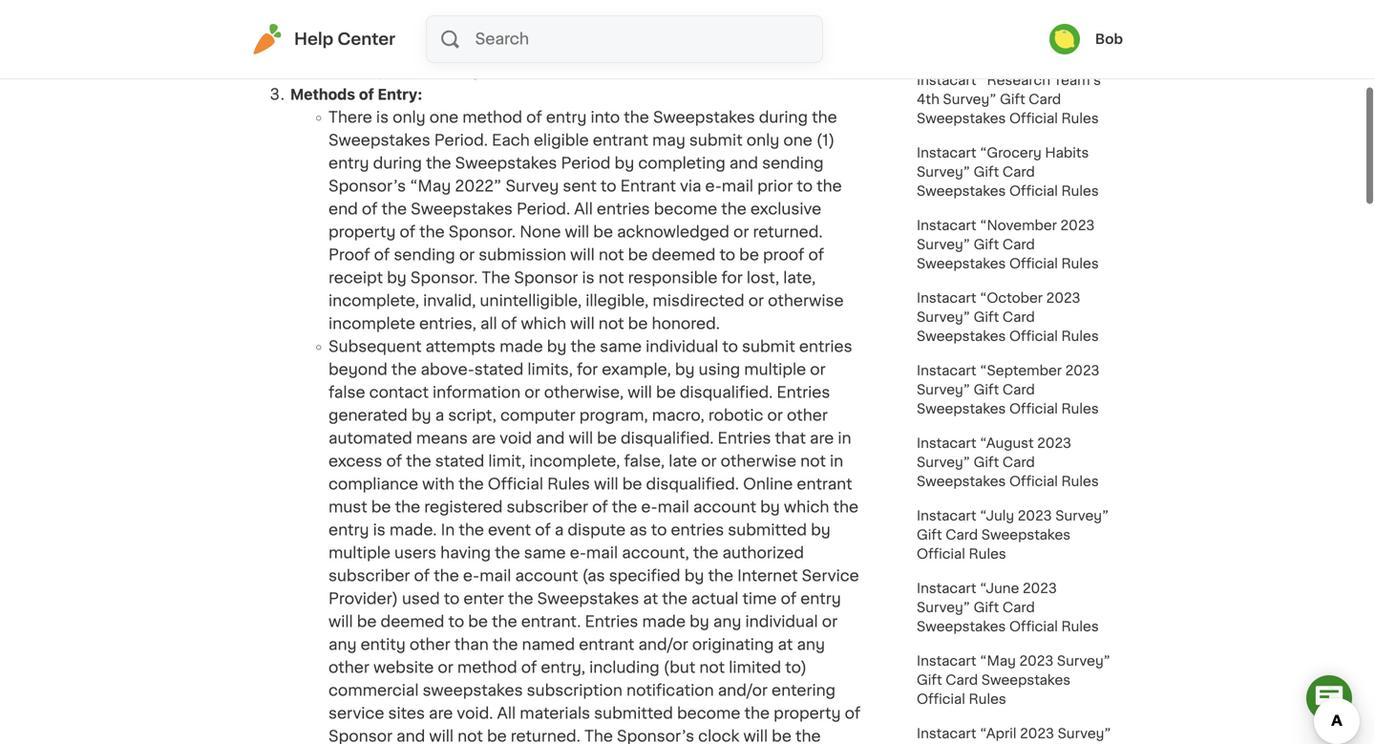 Task type: describe. For each thing, give the bounding box(es) containing it.
habits
[[1045, 146, 1089, 160]]

official inside instacart nutrition survey sweepstakes official rules
[[1010, 39, 1058, 53]]

entrant.
[[521, 614, 581, 629]]

instacart image
[[252, 24, 283, 54]]

be down enter on the left of the page
[[468, 614, 488, 629]]

by up entrant
[[615, 156, 634, 171]]

2 vertical spatial other
[[329, 660, 370, 675]]

gift for "september
[[974, 383, 999, 396]]

card for "september
[[1003, 383, 1035, 396]]

be down sent
[[593, 224, 613, 240]]

(but
[[664, 660, 696, 675]]

gift for "may
[[917, 673, 942, 687]]

rules for instacart "november 2023 survey" gift card sweepstakes official rules
[[1062, 257, 1099, 270]]

or down "service"
[[822, 614, 838, 629]]

2 horizontal spatial any
[[797, 637, 825, 652]]

"july
[[980, 509, 1015, 522]]

"june
[[980, 582, 1020, 595]]

1 vertical spatial is
[[582, 270, 595, 286]]

nutrition
[[980, 20, 1039, 33]]

by up limits,
[[547, 339, 567, 354]]

bob link
[[1050, 24, 1123, 54]]

sweepstakes down "there"
[[329, 133, 431, 148]]

to right the as
[[651, 522, 667, 538]]

rules inside instacart nutrition survey sweepstakes official rules
[[1062, 39, 1099, 53]]

2023 for "july
[[1018, 509, 1052, 522]]

"august
[[980, 437, 1034, 450]]

information
[[433, 385, 521, 400]]

2 vertical spatial disqualified.
[[646, 477, 739, 492]]

instacart "research team's 4th survey" gift card sweepstakes official rules
[[917, 74, 1101, 125]]

0 horizontal spatial deemed
[[381, 614, 445, 629]]

bob
[[1095, 32, 1123, 46]]

0 vertical spatial entrant
[[593, 133, 649, 148]]

service
[[802, 568, 859, 584]]

entry down must
[[329, 522, 369, 538]]

mail up enter on the left of the page
[[480, 568, 511, 584]]

card for "august
[[1003, 456, 1035, 469]]

survey" for instacart "april 2023 survey"
[[1058, 727, 1112, 740]]

instacart "may 2023 survey" gift card sweepstakes official rules
[[917, 654, 1111, 706]]

instacart "august 2023 survey" gift card sweepstakes official rules link
[[906, 426, 1123, 499]]

website
[[373, 660, 434, 675]]

subscription
[[527, 683, 623, 698]]

(as
[[582, 568, 605, 584]]

0 horizontal spatial entries
[[597, 202, 650, 217]]

entity
[[361, 637, 406, 652]]

card for "may
[[946, 673, 978, 687]]

sweepstakes inside instacart "august 2023 survey" gift card sweepstakes official rules
[[917, 475, 1006, 488]]

to up the than
[[448, 614, 464, 629]]

0 vertical spatial same
[[600, 339, 642, 354]]

instacart "research team's 4th survey" gift card sweepstakes official rules link
[[906, 63, 1123, 136]]

be down compliance
[[371, 500, 391, 515]]

sweepstakes inside instacart "june 2023 survey" gift card sweepstakes official rules
[[917, 620, 1006, 633]]

to up using
[[722, 339, 738, 354]]

0 vertical spatial multiple
[[744, 362, 806, 377]]

instacart "april 2023 survey" link
[[906, 716, 1123, 744]]

methods of entry: there is only one method of entry into the sweepstakes during the sweepstakes period. each eligible entrant may submit only one (1) entry during the sweepstakes period by completing and sending sponsor's "may 2022" survey sent to entrant via e-mail prior to the end of the sweepstakes period. all entries become the exclusive property of the sponsor. none will be acknowledged or returned. proof of sending or submission will not be deemed to be proof of receipt by sponsor. the sponsor is not responsible for lost, late, incomplete, invalid, unintelligible, illegible, misdirected or otherwise incomplete entries, all of which will not be honored. subsequent attempts made by the same individual to submit entries beyond the above-stated limits, for example, by using multiple or false contact information or otherwise, will be disqualified. entries generated by a script, computer program, macro, robotic or other automated means are void and will be disqualified. entries that are in excess of the stated limit, incomplete, false, late or otherwise not in compliance with the official rules will be disqualified. online entrant must be the registered subscriber of the e-mail account by which the entry is made. in the event of a dispute as to entries submitted by multiple users having the same e-mail account, the authorized subscriber of the e-mail account (as specified by the internet service provider) used to enter the sweepstakes at the actual time of entry will be deemed to be the entrant. entries made by any individual or any entity other than the named entrant and/or originating at any other website or method of entry, including (but not limited to) commercial sweepstakes subscription notification and/or entering service sites are void. all materials submitted become the property of sponsor and will not be returned. the sponsor's 
[[290, 85, 861, 744]]

0 vertical spatial during
[[759, 110, 808, 125]]

0 horizontal spatial period.
[[434, 133, 488, 148]]

macro,
[[652, 408, 705, 423]]

card inside instacart "research team's 4th survey" gift card sweepstakes official rules
[[1029, 93, 1061, 106]]

1 horizontal spatial and
[[536, 431, 565, 446]]

into
[[591, 110, 620, 125]]

time
[[743, 591, 777, 607]]

will down illegible,
[[570, 316, 595, 331]]

or down late,
[[810, 362, 826, 377]]

"april
[[980, 727, 1017, 740]]

false
[[329, 385, 365, 400]]

or up computer
[[525, 385, 540, 400]]

0 horizontal spatial submitted
[[594, 706, 673, 721]]

card for "october
[[1003, 310, 1035, 324]]

excess
[[329, 454, 382, 469]]

1 vertical spatial method
[[457, 660, 517, 675]]

instacart for instacart "may 2023 survey" gift card sweepstakes official rules
[[917, 654, 977, 668]]

there
[[329, 110, 372, 125]]

materials
[[520, 706, 590, 721]]

to up misdirected
[[720, 247, 736, 263]]

instacart "july 2023 survey" gift card sweepstakes official rules link
[[906, 499, 1123, 571]]

or down lost,
[[749, 293, 764, 309]]

gift for "grocery
[[974, 165, 999, 179]]

card for "june
[[1003, 601, 1035, 614]]

sweepstakes up may
[[653, 110, 755, 125]]

"research
[[980, 74, 1051, 87]]

1 vertical spatial submit
[[742, 339, 795, 354]]

instacart "november 2023 survey" gift card sweepstakes official rules
[[917, 219, 1099, 270]]

eligible
[[534, 133, 589, 148]]

sweepstakes down each
[[455, 156, 557, 171]]

as
[[630, 522, 647, 538]]

rules for instacart "june 2023 survey" gift card sweepstakes official rules
[[1062, 620, 1099, 633]]

1 horizontal spatial one
[[784, 133, 813, 148]]

by up "service"
[[811, 522, 831, 538]]

be up lost,
[[739, 247, 759, 263]]

late
[[669, 454, 697, 469]]

0 horizontal spatial returned.
[[511, 729, 581, 744]]

2022"
[[455, 179, 502, 194]]

end
[[329, 202, 358, 217]]

generated
[[329, 408, 408, 423]]

0 vertical spatial made
[[500, 339, 543, 354]]

1 vertical spatial otherwise
[[721, 454, 797, 469]]

instacart "october 2023 survey" gift card sweepstakes official rules link
[[906, 281, 1123, 353]]

survey" for instacart "grocery habits survey" gift card sweepstakes official rules
[[917, 165, 971, 179]]

or up lost,
[[734, 224, 749, 240]]

by up means
[[412, 408, 431, 423]]

sweepstakes down 2022"
[[411, 202, 513, 217]]

0 vertical spatial property
[[329, 224, 396, 240]]

including
[[590, 660, 660, 675]]

2023 for "october
[[1047, 291, 1081, 305]]

to right sent
[[601, 179, 617, 194]]

will down 'program,'
[[569, 431, 593, 446]]

0 horizontal spatial same
[[524, 545, 566, 561]]

1 horizontal spatial period.
[[517, 202, 570, 217]]

attempts
[[426, 339, 496, 354]]

used
[[402, 591, 440, 607]]

be up macro,
[[656, 385, 676, 400]]

responsible
[[628, 270, 718, 286]]

entries,
[[419, 316, 477, 331]]

sweepstakes inside instacart "november 2023 survey" gift card sweepstakes official rules
[[917, 257, 1006, 270]]

1 vertical spatial become
[[677, 706, 741, 721]]

survey" for instacart "july 2023 survey" gift card sweepstakes official rules
[[1056, 509, 1109, 522]]

1 horizontal spatial property
[[774, 706, 841, 721]]

be down 'program,'
[[597, 431, 617, 446]]

with
[[422, 477, 455, 492]]

instacart "september 2023 survey" gift card sweepstakes official rules
[[917, 364, 1100, 416]]

mail down dispute
[[586, 545, 618, 561]]

gift for "october
[[974, 310, 999, 324]]

card for "july
[[946, 528, 978, 542]]

account,
[[622, 545, 689, 561]]

proof
[[763, 247, 805, 263]]

e- up the as
[[641, 500, 658, 515]]

1 horizontal spatial entries
[[718, 431, 771, 446]]

0 horizontal spatial incomplete,
[[329, 293, 419, 309]]

"may inside instacart "may 2023 survey" gift card sweepstakes official rules
[[980, 654, 1016, 668]]

lost,
[[747, 270, 780, 286]]

must
[[329, 500, 367, 515]]

entry:
[[378, 85, 423, 103]]

to)
[[785, 660, 807, 675]]

will right none at the top
[[565, 224, 590, 240]]

instacart "october 2023 survey" gift card sweepstakes official rules
[[917, 291, 1099, 343]]

rules inside instacart "research team's 4th survey" gift card sweepstakes official rules
[[1062, 112, 1099, 125]]

using
[[699, 362, 740, 377]]

above-
[[421, 362, 475, 377]]

1 vertical spatial other
[[410, 637, 451, 652]]

limit,
[[488, 454, 526, 469]]

rules for instacart "october 2023 survey" gift card sweepstakes official rules
[[1062, 330, 1099, 343]]

invalid,
[[423, 293, 476, 309]]

0 vertical spatial is
[[376, 110, 389, 125]]

instacart "june 2023 survey" gift card sweepstakes official rules
[[917, 582, 1099, 633]]

users
[[395, 545, 437, 561]]

2023 for "august
[[1038, 437, 1072, 450]]

1 vertical spatial subscriber
[[329, 568, 410, 584]]

survey inside instacart nutrition survey sweepstakes official rules
[[1042, 20, 1089, 33]]

1 vertical spatial at
[[778, 637, 793, 652]]

1 horizontal spatial individual
[[746, 614, 818, 629]]

registered
[[424, 500, 503, 515]]

2 vertical spatial entrant
[[579, 637, 635, 652]]

0 vertical spatial account
[[693, 500, 757, 515]]

1 horizontal spatial the
[[585, 729, 613, 744]]

2023 for "november
[[1061, 219, 1095, 232]]

0 vertical spatial submitted
[[728, 522, 807, 538]]

"october
[[980, 291, 1043, 305]]

official inside methods of entry: there is only one method of entry into the sweepstakes during the sweepstakes period. each eligible entrant may submit only one (1) entry during the sweepstakes period by completing and sending sponsor's "may 2022" survey sent to entrant via e-mail prior to the end of the sweepstakes period. all entries become the exclusive property of the sponsor. none will be acknowledged or returned. proof of sending or submission will not be deemed to be proof of receipt by sponsor. the sponsor is not responsible for lost, late, incomplete, invalid, unintelligible, illegible, misdirected or otherwise incomplete entries, all of which will not be honored. subsequent attempts made by the same individual to submit entries beyond the above-stated limits, for example, by using multiple or false contact information or otherwise, will be disqualified. entries generated by a script, computer program, macro, robotic or other automated means are void and will be disqualified. entries that are in excess of the stated limit, incomplete, false, late or otherwise not in compliance with the official rules will be disqualified. online entrant must be the registered subscriber of the e-mail account by which the entry is made. in the event of a dispute as to entries submitted by multiple users having the same e-mail account, the authorized subscriber of the e-mail account (as specified by the internet service provider) used to enter the sweepstakes at the actual time of entry will be deemed to be the entrant. entries made by any individual or any entity other than the named entrant and/or originating at any other website or method of entry, including (but not limited to) commercial sweepstakes subscription notification and/or entering service sites are void. all materials submitted become the property of sponsor and will not be returned. the sponsor's
[[488, 477, 543, 492]]

2 vertical spatial entries
[[585, 614, 638, 629]]

card for "november
[[1003, 238, 1035, 251]]

sites
[[388, 706, 425, 721]]

will down sweepstakes
[[429, 729, 454, 744]]

instacart "may 2023 survey" gift card sweepstakes official rules link
[[906, 644, 1123, 716]]

0 horizontal spatial at
[[643, 591, 658, 607]]

may
[[652, 133, 686, 148]]

official inside instacart "research team's 4th survey" gift card sweepstakes official rules
[[1010, 112, 1058, 125]]

1 vertical spatial sponsor.
[[411, 270, 478, 286]]

actual
[[692, 591, 739, 607]]

official for instacart "november 2023 survey" gift card sweepstakes official rules
[[1010, 257, 1058, 270]]

entry up the eligible
[[546, 110, 587, 125]]

beyond
[[329, 362, 388, 377]]

survey" inside instacart "research team's 4th survey" gift card sweepstakes official rules
[[943, 93, 997, 106]]

period
[[561, 156, 611, 171]]

0 horizontal spatial during
[[373, 156, 422, 171]]

or right late at bottom
[[701, 454, 717, 469]]

by down online
[[760, 500, 780, 515]]

late,
[[783, 270, 816, 286]]

script,
[[448, 408, 497, 423]]

entry down "service"
[[801, 591, 841, 607]]

survey" for instacart "november 2023 survey" gift card sweepstakes official rules
[[917, 238, 971, 251]]

sweepstakes inside instacart nutrition survey sweepstakes official rules
[[917, 39, 1006, 53]]

entry down "there"
[[329, 156, 369, 171]]

2023 for "april
[[1020, 727, 1055, 740]]

0 horizontal spatial which
[[521, 316, 566, 331]]

by left using
[[675, 362, 695, 377]]

1 vertical spatial disqualified.
[[621, 431, 714, 446]]

instacart "november 2023 survey" gift card sweepstakes official rules link
[[906, 208, 1123, 281]]

honored.
[[652, 316, 720, 331]]

specified
[[609, 568, 681, 584]]

instacart for instacart "june 2023 survey" gift card sweepstakes official rules
[[917, 582, 977, 595]]

mail left prior
[[722, 179, 754, 194]]

submission
[[479, 247, 566, 263]]

0 horizontal spatial the
[[482, 270, 510, 286]]

0 vertical spatial one
[[430, 110, 459, 125]]

1 horizontal spatial entries
[[671, 522, 724, 538]]

to right the used
[[444, 591, 460, 607]]

entering
[[772, 683, 836, 698]]

0 horizontal spatial any
[[329, 637, 357, 652]]

gift for "august
[[974, 456, 999, 469]]

1 vertical spatial which
[[784, 500, 830, 515]]

rules for instacart "august 2023 survey" gift card sweepstakes official rules
[[1062, 475, 1099, 488]]

sweepstakes inside "instacart "september 2023 survey" gift card sweepstakes official rules"
[[917, 402, 1006, 416]]

1 vertical spatial entries
[[799, 339, 853, 354]]

by up actual
[[685, 568, 704, 584]]

2 horizontal spatial and
[[730, 156, 758, 171]]

1 horizontal spatial sponsor's
[[617, 729, 695, 744]]

instacart "april 2023 survey"
[[917, 727, 1112, 744]]

1 horizontal spatial subscriber
[[507, 500, 588, 515]]

or up that
[[768, 408, 783, 423]]

having
[[441, 545, 491, 561]]

0 vertical spatial disqualified.
[[680, 385, 773, 400]]

0 vertical spatial sponsor's
[[329, 179, 406, 194]]

1 vertical spatial stated
[[435, 454, 485, 469]]



Task type: locate. For each thing, give the bounding box(es) containing it.
0 vertical spatial deemed
[[652, 247, 716, 263]]

proof
[[329, 247, 370, 263]]

and/or
[[639, 637, 688, 652], [718, 683, 768, 698]]

deemed
[[652, 247, 716, 263], [381, 614, 445, 629]]

during
[[759, 110, 808, 125], [373, 156, 422, 171]]

1 vertical spatial same
[[524, 545, 566, 561]]

1 vertical spatial period.
[[517, 202, 570, 217]]

1 horizontal spatial a
[[555, 522, 564, 538]]

1 horizontal spatial made
[[642, 614, 686, 629]]

will down 'provider)'
[[329, 614, 353, 629]]

2023 inside "instacart "september 2023 survey" gift card sweepstakes official rules"
[[1066, 364, 1100, 377]]

4 instacart from the top
[[917, 219, 977, 232]]

false,
[[624, 454, 665, 469]]

1 horizontal spatial at
[[778, 637, 793, 652]]

individual down time
[[746, 614, 818, 629]]

sponsor down service
[[329, 729, 393, 744]]

card down "november
[[1003, 238, 1035, 251]]

official inside instacart "grocery habits survey" gift card sweepstakes official rules
[[1010, 184, 1058, 198]]

instacart "grocery habits survey" gift card sweepstakes official rules
[[917, 146, 1099, 198]]

individual down honored.
[[646, 339, 719, 354]]

only down entry: at the top of page
[[393, 110, 426, 125]]

1 vertical spatial and/or
[[718, 683, 768, 698]]

1 vertical spatial sending
[[394, 247, 455, 263]]

sweepstakes down "june on the bottom of page
[[917, 620, 1006, 633]]

9 instacart from the top
[[917, 582, 977, 595]]

2023 for "september
[[1066, 364, 1100, 377]]

instacart inside instacart "june 2023 survey" gift card sweepstakes official rules
[[917, 582, 977, 595]]

or up "invalid,"
[[459, 247, 475, 263]]

survey" for instacart "october 2023 survey" gift card sweepstakes official rules
[[917, 310, 971, 324]]

are left void.
[[429, 706, 453, 721]]

program,
[[579, 408, 648, 423]]

instacart inside instacart "july 2023 survey" gift card sweepstakes official rules
[[917, 509, 977, 522]]

which
[[521, 316, 566, 331], [784, 500, 830, 515]]

instacart inside instacart "research team's 4th survey" gift card sweepstakes official rules
[[917, 74, 977, 87]]

0 vertical spatial otherwise
[[768, 293, 844, 309]]

mail down late at bottom
[[658, 500, 690, 515]]

made up limits,
[[500, 339, 543, 354]]

stated up information
[[475, 362, 524, 377]]

official down "september
[[1010, 402, 1058, 416]]

card inside instacart "october 2023 survey" gift card sweepstakes official rules
[[1003, 310, 1035, 324]]

2023 for "june
[[1023, 582, 1057, 595]]

instacart inside instacart "november 2023 survey" gift card sweepstakes official rules
[[917, 219, 977, 232]]

1 horizontal spatial survey
[[1042, 20, 1089, 33]]

rules inside instacart "november 2023 survey" gift card sweepstakes official rules
[[1062, 257, 1099, 270]]

instacart inside instacart nutrition survey sweepstakes official rules
[[917, 20, 977, 33]]

0 horizontal spatial entries
[[585, 614, 638, 629]]

sponsor's up end
[[329, 179, 406, 194]]

1 horizontal spatial incomplete,
[[530, 454, 620, 469]]

official inside instacart "june 2023 survey" gift card sweepstakes official rules
[[1010, 620, 1058, 633]]

card up instacart "april 2023 survey" link
[[946, 673, 978, 687]]

2 horizontal spatial other
[[787, 408, 828, 423]]

be up responsible
[[628, 247, 648, 263]]

user avatar image
[[1050, 24, 1080, 54]]

named
[[522, 637, 575, 652]]

and down computer
[[536, 431, 565, 446]]

survey inside methods of entry: there is only one method of entry into the sweepstakes during the sweepstakes period. each eligible entrant may submit only one (1) entry during the sweepstakes period by completing and sending sponsor's "may 2022" survey sent to entrant via e-mail prior to the end of the sweepstakes period. all entries become the exclusive property of the sponsor. none will be acknowledged or returned. proof of sending or submission will not be deemed to be proof of receipt by sponsor. the sponsor is not responsible for lost, late, incomplete, invalid, unintelligible, illegible, misdirected or otherwise incomplete entries, all of which will not be honored. subsequent attempts made by the same individual to submit entries beyond the above-stated limits, for example, by using multiple or false contact information or otherwise, will be disqualified. entries generated by a script, computer program, macro, robotic or other automated means are void and will be disqualified. entries that are in excess of the stated limit, incomplete, false, late or otherwise not in compliance with the official rules will be disqualified. online entrant must be the registered subscriber of the e-mail account by which the entry is made. in the event of a dispute as to entries submitted by multiple users having the same e-mail account, the authorized subscriber of the e-mail account (as specified by the internet service provider) used to enter the sweepstakes at the actual time of entry will be deemed to be the entrant. entries made by any individual or any entity other than the named entrant and/or originating at any other website or method of entry, including (but not limited to) commercial sweepstakes subscription notification and/or entering service sites are void. all materials submitted become the property of sponsor and will not be returned. the sponsor's
[[506, 179, 559, 194]]

entries down late,
[[799, 339, 853, 354]]

1 vertical spatial sponsor's
[[617, 729, 695, 744]]

survey" inside instacart "april 2023 survey"
[[1058, 727, 1112, 740]]

instacart inside instacart "grocery habits survey" gift card sweepstakes official rules
[[917, 146, 977, 160]]

event
[[488, 522, 531, 538]]

survey" inside instacart "august 2023 survey" gift card sweepstakes official rules
[[917, 456, 971, 469]]

disqualified. down macro,
[[621, 431, 714, 446]]

0 vertical spatial entries
[[597, 202, 650, 217]]

2023 inside instacart "november 2023 survey" gift card sweepstakes official rules
[[1061, 219, 1095, 232]]

e- up (as
[[570, 545, 586, 561]]

2 vertical spatial is
[[373, 522, 386, 538]]

the
[[624, 110, 649, 125], [812, 110, 837, 125], [426, 156, 451, 171], [817, 179, 842, 194], [382, 202, 407, 217], [721, 202, 747, 217], [419, 224, 445, 240], [571, 339, 596, 354], [392, 362, 417, 377], [406, 454, 431, 469], [459, 477, 484, 492], [395, 500, 420, 515], [612, 500, 637, 515], [833, 500, 859, 515], [459, 522, 484, 538], [495, 545, 520, 561], [693, 545, 719, 561], [434, 568, 459, 584], [708, 568, 734, 584], [508, 591, 533, 607], [662, 591, 688, 607], [492, 614, 517, 629], [493, 637, 518, 652], [745, 706, 770, 721]]

"november
[[980, 219, 1057, 232]]

0 horizontal spatial one
[[430, 110, 459, 125]]

survey" inside instacart "october 2023 survey" gift card sweepstakes official rules
[[917, 310, 971, 324]]

2 vertical spatial and
[[397, 729, 425, 744]]

gift inside instacart "may 2023 survey" gift card sweepstakes official rules
[[917, 673, 942, 687]]

2023 inside instacart "may 2023 survey" gift card sweepstakes official rules
[[1020, 654, 1054, 668]]

entries
[[597, 202, 650, 217], [799, 339, 853, 354], [671, 522, 724, 538]]

1 vertical spatial sponsor
[[329, 729, 393, 744]]

official for instacart "september 2023 survey" gift card sweepstakes official rules
[[1010, 402, 1058, 416]]

e- right 'via'
[[705, 179, 722, 194]]

official for instacart "june 2023 survey" gift card sweepstakes official rules
[[1010, 620, 1058, 633]]

survey" for instacart "august 2023 survey" gift card sweepstakes official rules
[[917, 456, 971, 469]]

rules down "september
[[1062, 402, 1099, 416]]

instacart for instacart "april 2023 survey"
[[917, 727, 977, 740]]

instacart for instacart "grocery habits survey" gift card sweepstakes official rules
[[917, 146, 977, 160]]

official for instacart "july 2023 survey" gift card sweepstakes official rules
[[917, 547, 966, 561]]

1 vertical spatial for
[[577, 362, 598, 377]]

0 vertical spatial submit
[[690, 133, 743, 148]]

compliance
[[329, 477, 418, 492]]

center
[[338, 31, 395, 47]]

rules inside methods of entry: there is only one method of entry into the sweepstakes during the sweepstakes period. each eligible entrant may submit only one (1) entry during the sweepstakes period by completing and sending sponsor's "may 2022" survey sent to entrant via e-mail prior to the end of the sweepstakes period. all entries become the exclusive property of the sponsor. none will be acknowledged or returned. proof of sending or submission will not be deemed to be proof of receipt by sponsor. the sponsor is not responsible for lost, late, incomplete, invalid, unintelligible, illegible, misdirected or otherwise incomplete entries, all of which will not be honored. subsequent attempts made by the same individual to submit entries beyond the above-stated limits, for example, by using multiple or false contact information or otherwise, will be disqualified. entries generated by a script, computer program, macro, robotic or other automated means are void and will be disqualified. entries that are in excess of the stated limit, incomplete, false, late or otherwise not in compliance with the official rules will be disqualified. online entrant must be the registered subscriber of the e-mail account by which the entry is made. in the event of a dispute as to entries submitted by multiple users having the same e-mail account, the authorized subscriber of the e-mail account (as specified by the internet service provider) used to enter the sweepstakes at the actual time of entry will be deemed to be the entrant. entries made by any individual or any entity other than the named entrant and/or originating at any other website or method of entry, including (but not limited to) commercial sweepstakes subscription notification and/or entering service sites are void. all materials submitted become the property of sponsor and will not be returned. the sponsor's
[[547, 477, 590, 492]]

2023 inside instacart "june 2023 survey" gift card sweepstakes official rules
[[1023, 582, 1057, 595]]

2023 right "november
[[1061, 219, 1095, 232]]

official for instacart "august 2023 survey" gift card sweepstakes official rules
[[1010, 475, 1058, 488]]

0 vertical spatial only
[[393, 110, 426, 125]]

rules up dispute
[[547, 477, 590, 492]]

at down specified
[[643, 591, 658, 607]]

card for "grocery
[[1003, 165, 1035, 179]]

are down script,
[[472, 431, 496, 446]]

sweepstakes inside instacart "research team's 4th survey" gift card sweepstakes official rules
[[917, 112, 1006, 125]]

0 vertical spatial survey
[[1042, 20, 1089, 33]]

1 vertical spatial made
[[642, 614, 686, 629]]

3 instacart from the top
[[917, 146, 977, 160]]

in
[[441, 522, 455, 538]]

1 vertical spatial property
[[774, 706, 841, 721]]

limits,
[[528, 362, 573, 377]]

originating
[[692, 637, 774, 652]]

0 vertical spatial incomplete,
[[329, 293, 419, 309]]

rules for instacart "grocery habits survey" gift card sweepstakes official rules
[[1062, 184, 1099, 198]]

11 instacart from the top
[[917, 727, 977, 740]]

1 vertical spatial only
[[747, 133, 780, 148]]

instacart down 4th
[[917, 146, 977, 160]]

submitted
[[728, 522, 807, 538], [594, 706, 673, 721]]

sponsor's
[[329, 179, 406, 194], [617, 729, 695, 744]]

the down "materials" at the bottom left of page
[[585, 729, 613, 744]]

"may down instacart "june 2023 survey" gift card sweepstakes official rules
[[980, 654, 1016, 668]]

card down "research
[[1029, 93, 1061, 106]]

entrant
[[593, 133, 649, 148], [797, 477, 853, 492], [579, 637, 635, 652]]

1 vertical spatial entrant
[[797, 477, 853, 492]]

instacart for instacart "august 2023 survey" gift card sweepstakes official rules
[[917, 437, 977, 450]]

unintelligible,
[[480, 293, 582, 309]]

help center link
[[252, 24, 395, 54]]

0 horizontal spatial for
[[577, 362, 598, 377]]

otherwise up online
[[721, 454, 797, 469]]

official inside instacart "october 2023 survey" gift card sweepstakes official rules
[[1010, 330, 1058, 343]]

rules inside instacart "grocery habits survey" gift card sweepstakes official rules
[[1062, 184, 1099, 198]]

survey
[[1042, 20, 1089, 33], [506, 179, 559, 194]]

multiple right using
[[744, 362, 806, 377]]

0 vertical spatial all
[[574, 202, 593, 217]]

for up otherwise,
[[577, 362, 598, 377]]

a
[[435, 408, 444, 423], [555, 522, 564, 538]]

completing
[[638, 156, 726, 171]]

0 horizontal spatial account
[[515, 568, 578, 584]]

instacart down instacart "june 2023 survey" gift card sweepstakes official rules
[[917, 654, 977, 668]]

instacart "august 2023 survey" gift card sweepstakes official rules
[[917, 437, 1099, 488]]

gift inside instacart "june 2023 survey" gift card sweepstakes official rules
[[974, 601, 999, 614]]

1 horizontal spatial only
[[747, 133, 780, 148]]

1 vertical spatial in
[[830, 454, 844, 469]]

made up (but
[[642, 614, 686, 629]]

returned.
[[753, 224, 823, 240], [511, 729, 581, 744]]

2 horizontal spatial are
[[810, 431, 834, 446]]

0 horizontal spatial made
[[500, 339, 543, 354]]

1 horizontal spatial account
[[693, 500, 757, 515]]

1 vertical spatial all
[[497, 706, 516, 721]]

instacart for instacart "july 2023 survey" gift card sweepstakes official rules
[[917, 509, 977, 522]]

rules up instacart "may 2023 survey" gift card sweepstakes official rules link
[[1062, 620, 1099, 633]]

0 horizontal spatial multiple
[[329, 545, 391, 561]]

a left dispute
[[555, 522, 564, 538]]

0 vertical spatial which
[[521, 316, 566, 331]]

methods
[[290, 85, 355, 103]]

survey" inside instacart "grocery habits survey" gift card sweepstakes official rules
[[917, 165, 971, 179]]

instacart inside "instacart "september 2023 survey" gift card sweepstakes official rules"
[[917, 364, 977, 377]]

4th
[[917, 93, 940, 106]]

subsequent
[[329, 339, 422, 354]]

8 instacart from the top
[[917, 509, 977, 522]]

survey" inside instacart "may 2023 survey" gift card sweepstakes official rules
[[1057, 654, 1111, 668]]

0 vertical spatial method
[[463, 110, 523, 125]]

1 instacart from the top
[[917, 20, 977, 33]]

property down entering on the right of page
[[774, 706, 841, 721]]

card inside instacart "june 2023 survey" gift card sweepstakes official rules
[[1003, 601, 1035, 614]]

survey" for instacart "may 2023 survey" gift card sweepstakes official rules
[[1057, 654, 1111, 668]]

by right receipt
[[387, 270, 407, 286]]

all
[[574, 202, 593, 217], [497, 706, 516, 721]]

instacart inside instacart "october 2023 survey" gift card sweepstakes official rules
[[917, 291, 977, 305]]

0 vertical spatial individual
[[646, 339, 719, 354]]

official up "september
[[1010, 330, 1058, 343]]

or up sweepstakes
[[438, 660, 453, 675]]

1 vertical spatial multiple
[[329, 545, 391, 561]]

any left entity
[[329, 637, 357, 652]]

2023 inside instacart "july 2023 survey" gift card sweepstakes official rules
[[1018, 509, 1052, 522]]

official for instacart "may 2023 survey" gift card sweepstakes official rules
[[917, 693, 966, 706]]

incomplete,
[[329, 293, 419, 309], [530, 454, 620, 469]]

Search search field
[[473, 16, 822, 62]]

during down entry: at the top of page
[[373, 156, 422, 171]]

1 horizontal spatial returned.
[[753, 224, 823, 240]]

2023 for "may
[[1020, 654, 1054, 668]]

survey" for instacart "september 2023 survey" gift card sweepstakes official rules
[[917, 383, 971, 396]]

0 vertical spatial become
[[654, 202, 717, 217]]

2 horizontal spatial entries
[[799, 339, 853, 354]]

entrant down into
[[593, 133, 649, 148]]

official inside "instacart "september 2023 survey" gift card sweepstakes official rules"
[[1010, 402, 1058, 416]]

computer
[[500, 408, 576, 423]]

be down illegible,
[[628, 316, 648, 331]]

card inside instacart "august 2023 survey" gift card sweepstakes official rules
[[1003, 456, 1035, 469]]

7 instacart from the top
[[917, 437, 977, 450]]

survey" inside instacart "june 2023 survey" gift card sweepstakes official rules
[[917, 601, 971, 614]]

e- down having
[[463, 568, 480, 584]]

rules inside instacart "october 2023 survey" gift card sweepstakes official rules
[[1062, 330, 1099, 343]]

0 vertical spatial and/or
[[639, 637, 688, 652]]

gift inside instacart "july 2023 survey" gift card sweepstakes official rules
[[917, 528, 942, 542]]

the
[[482, 270, 510, 286], [585, 729, 613, 744]]

rules inside "instacart "september 2023 survey" gift card sweepstakes official rules"
[[1062, 402, 1099, 416]]

dispute
[[568, 522, 626, 538]]

card inside instacart "july 2023 survey" gift card sweepstakes official rules
[[946, 528, 978, 542]]

0 vertical spatial returned.
[[753, 224, 823, 240]]

instacart for instacart nutrition survey sweepstakes official rules
[[917, 20, 977, 33]]

"may inside methods of entry: there is only one method of entry into the sweepstakes during the sweepstakes period. each eligible entrant may submit only one (1) entry during the sweepstakes period by completing and sending sponsor's "may 2022" survey sent to entrant via e-mail prior to the end of the sweepstakes period. all entries become the exclusive property of the sponsor. none will be acknowledged or returned. proof of sending or submission will not be deemed to be proof of receipt by sponsor. the sponsor is not responsible for lost, late, incomplete, invalid, unintelligible, illegible, misdirected or otherwise incomplete entries, all of which will not be honored. subsequent attempts made by the same individual to submit entries beyond the above-stated limits, for example, by using multiple or false contact information or otherwise, will be disqualified. entries generated by a script, computer program, macro, robotic or other automated means are void and will be disqualified. entries that are in excess of the stated limit, incomplete, false, late or otherwise not in compliance with the official rules will be disqualified. online entrant must be the registered subscriber of the e-mail account by which the entry is made. in the event of a dispute as to entries submitted by multiple users having the same e-mail account, the authorized subscriber of the e-mail account (as specified by the internet service provider) used to enter the sweepstakes at the actual time of entry will be deemed to be the entrant. entries made by any individual or any entity other than the named entrant and/or originating at any other website or method of entry, including (but not limited to) commercial sweepstakes subscription notification and/or entering service sites are void. all materials submitted become the property of sponsor and will not be returned. the sponsor's
[[410, 179, 451, 194]]

none
[[520, 224, 561, 240]]

official up the "october
[[1010, 257, 1058, 270]]

instacart up 4th
[[917, 74, 977, 87]]

gift inside instacart "august 2023 survey" gift card sweepstakes official rules
[[974, 456, 999, 469]]

sweepstakes down nutrition
[[917, 39, 1006, 53]]

otherwise,
[[544, 385, 624, 400]]

gift inside instacart "research team's 4th survey" gift card sweepstakes official rules
[[1000, 93, 1026, 106]]

instacart left "april
[[917, 727, 977, 740]]

2023
[[1061, 219, 1095, 232], [1047, 291, 1081, 305], [1066, 364, 1100, 377], [1038, 437, 1072, 450], [1018, 509, 1052, 522], [1023, 582, 1057, 595], [1020, 654, 1054, 668], [1020, 727, 1055, 740]]

are
[[472, 431, 496, 446], [810, 431, 834, 446], [429, 706, 453, 721]]

only
[[393, 110, 426, 125], [747, 133, 780, 148]]

rules down habits
[[1062, 184, 1099, 198]]

gift inside instacart "november 2023 survey" gift card sweepstakes official rules
[[974, 238, 999, 251]]

entries down entrant
[[597, 202, 650, 217]]

instacart for instacart "september 2023 survey" gift card sweepstakes official rules
[[917, 364, 977, 377]]

2023 right the "october
[[1047, 291, 1081, 305]]

service
[[329, 706, 384, 721]]

gift for "november
[[974, 238, 999, 251]]

official inside instacart "august 2023 survey" gift card sweepstakes official rules
[[1010, 475, 1058, 488]]

instacart left "august
[[917, 437, 977, 450]]

survey"
[[943, 93, 997, 106], [917, 165, 971, 179], [917, 238, 971, 251], [917, 310, 971, 324], [917, 383, 971, 396], [917, 456, 971, 469], [1056, 509, 1109, 522], [917, 601, 971, 614], [1057, 654, 1111, 668], [1058, 727, 1112, 740]]

official inside instacart "november 2023 survey" gift card sweepstakes official rules
[[1010, 257, 1058, 270]]

gift inside instacart "october 2023 survey" gift card sweepstakes official rules
[[974, 310, 999, 324]]

2023 down instacart "june 2023 survey" gift card sweepstakes official rules link in the right of the page
[[1020, 654, 1054, 668]]

otherwise down late,
[[768, 293, 844, 309]]

instacart for instacart "research team's 4th survey" gift card sweepstakes official rules
[[917, 74, 977, 87]]

gift inside "instacart "september 2023 survey" gift card sweepstakes official rules"
[[974, 383, 999, 396]]

1 horizontal spatial are
[[472, 431, 496, 446]]

instacart inside instacart "august 2023 survey" gift card sweepstakes official rules
[[917, 437, 977, 450]]

2023 inside instacart "october 2023 survey" gift card sweepstakes official rules
[[1047, 291, 1081, 305]]

"may left 2022"
[[410, 179, 451, 194]]

0 vertical spatial in
[[838, 431, 852, 446]]

sweepstakes down "grocery
[[917, 184, 1006, 198]]

instacart for instacart "november 2023 survey" gift card sweepstakes official rules
[[917, 219, 977, 232]]

entrant
[[620, 179, 676, 194]]

0 vertical spatial stated
[[475, 362, 524, 377]]

in
[[838, 431, 852, 446], [830, 454, 844, 469]]

team's
[[1054, 74, 1101, 87]]

official for instacart "grocery habits survey" gift card sweepstakes official rules
[[1010, 184, 1058, 198]]

instacart for instacart "october 2023 survey" gift card sweepstakes official rules
[[917, 291, 977, 305]]

for
[[722, 270, 743, 286], [577, 362, 598, 377]]

rules inside instacart "may 2023 survey" gift card sweepstakes official rules
[[969, 693, 1007, 706]]

subscriber up event
[[507, 500, 588, 515]]

and/or down limited
[[718, 683, 768, 698]]

card inside instacart "may 2023 survey" gift card sweepstakes official rules
[[946, 673, 978, 687]]

0 vertical spatial sponsor
[[514, 270, 578, 286]]

0 vertical spatial and
[[730, 156, 758, 171]]

sweepstakes up "august
[[917, 402, 1006, 416]]

card inside "instacart "september 2023 survey" gift card sweepstakes official rules"
[[1003, 383, 1035, 396]]

will down example, at left
[[628, 385, 652, 400]]

become down 'via'
[[654, 202, 717, 217]]

card inside instacart "november 2023 survey" gift card sweepstakes official rules
[[1003, 238, 1035, 251]]

1 horizontal spatial and/or
[[718, 683, 768, 698]]

made.
[[390, 522, 437, 538]]

instacart "september 2023 survey" gift card sweepstakes official rules link
[[906, 353, 1123, 426]]

sponsor up unintelligible,
[[514, 270, 578, 286]]

sweepstakes down (as
[[537, 591, 639, 607]]

account up entrant.
[[515, 568, 578, 584]]

2023 right "april
[[1020, 727, 1055, 740]]

gift for "july
[[917, 528, 942, 542]]

card down the "october
[[1003, 310, 1035, 324]]

receipt
[[329, 270, 383, 286]]

survey" inside instacart "november 2023 survey" gift card sweepstakes official rules
[[917, 238, 971, 251]]

0 vertical spatial a
[[435, 408, 444, 423]]

each
[[492, 133, 530, 148]]

all down sent
[[574, 202, 593, 217]]

2 vertical spatial entries
[[671, 522, 724, 538]]

2 instacart from the top
[[917, 74, 977, 87]]

official down "june on the bottom of page
[[1010, 620, 1058, 633]]

0 vertical spatial other
[[787, 408, 828, 423]]

gift for "june
[[974, 601, 999, 614]]

instacart
[[917, 20, 977, 33], [917, 74, 977, 87], [917, 146, 977, 160], [917, 219, 977, 232], [917, 291, 977, 305], [917, 364, 977, 377], [917, 437, 977, 450], [917, 509, 977, 522], [917, 582, 977, 595], [917, 654, 977, 668], [917, 727, 977, 740]]

only up prior
[[747, 133, 780, 148]]

acknowledged
[[617, 224, 730, 240]]

1 vertical spatial incomplete,
[[530, 454, 620, 469]]

0 vertical spatial sponsor.
[[449, 224, 516, 240]]

official for instacart "october 2023 survey" gift card sweepstakes official rules
[[1010, 330, 1058, 343]]

1 horizontal spatial sending
[[762, 156, 824, 171]]

survey" inside "instacart "september 2023 survey" gift card sweepstakes official rules"
[[917, 383, 971, 396]]

account
[[693, 500, 757, 515], [515, 568, 578, 584]]

entries up that
[[777, 385, 830, 400]]

1 vertical spatial survey
[[506, 179, 559, 194]]

internet
[[738, 568, 798, 584]]

1 horizontal spatial for
[[722, 270, 743, 286]]

official
[[1010, 39, 1058, 53], [1010, 112, 1058, 125], [1010, 184, 1058, 198], [1010, 257, 1058, 270], [1010, 330, 1058, 343], [1010, 402, 1058, 416], [1010, 475, 1058, 488], [488, 477, 543, 492], [917, 547, 966, 561], [1010, 620, 1058, 633], [917, 693, 966, 706]]

will up illegible,
[[570, 247, 595, 263]]

official inside instacart "july 2023 survey" gift card sweepstakes official rules
[[917, 547, 966, 561]]

period. up 2022"
[[434, 133, 488, 148]]

card inside instacart "grocery habits survey" gift card sweepstakes official rules
[[1003, 165, 1035, 179]]

(1)
[[817, 133, 835, 148]]

instacart nutrition survey sweepstakes official rules
[[917, 20, 1099, 53]]

0 horizontal spatial and
[[397, 729, 425, 744]]

rules inside instacart "june 2023 survey" gift card sweepstakes official rules
[[1062, 620, 1099, 633]]

limited
[[729, 660, 782, 675]]

survey" for instacart "june 2023 survey" gift card sweepstakes official rules
[[917, 601, 971, 614]]

rules up "april
[[969, 693, 1007, 706]]

0 horizontal spatial a
[[435, 408, 444, 423]]

0 horizontal spatial survey
[[506, 179, 559, 194]]

sweepstakes inside instacart "may 2023 survey" gift card sweepstakes official rules
[[982, 673, 1071, 687]]

6 instacart from the top
[[917, 364, 977, 377]]

provider)
[[329, 591, 398, 607]]

rules inside instacart "july 2023 survey" gift card sweepstakes official rules
[[969, 547, 1007, 561]]

instacart inside instacart "april 2023 survey"
[[917, 727, 977, 740]]

sponsor's down notification
[[617, 729, 695, 744]]

1 vertical spatial "may
[[980, 654, 1016, 668]]

sweepstakes inside instacart "july 2023 survey" gift card sweepstakes official rules
[[982, 528, 1071, 542]]

gift inside instacart "grocery habits survey" gift card sweepstakes official rules
[[974, 165, 999, 179]]

rules for instacart "september 2023 survey" gift card sweepstakes official rules
[[1062, 402, 1099, 416]]

0 vertical spatial period.
[[434, 133, 488, 148]]

official down nutrition
[[1010, 39, 1058, 53]]

0 horizontal spatial sponsor
[[329, 729, 393, 744]]

official inside instacart "may 2023 survey" gift card sweepstakes official rules
[[917, 693, 966, 706]]

void
[[500, 431, 532, 446]]

sweepstakes down "july
[[982, 528, 1071, 542]]

official up "november
[[1010, 184, 1058, 198]]

0 vertical spatial sending
[[762, 156, 824, 171]]

be down false,
[[623, 477, 642, 492]]

sweepstakes
[[423, 683, 523, 698]]

1 horizontal spatial multiple
[[744, 362, 806, 377]]

one left (1) on the top right of the page
[[784, 133, 813, 148]]

instacart left nutrition
[[917, 20, 977, 33]]

submit
[[690, 133, 743, 148], [742, 339, 795, 354]]

0 vertical spatial entries
[[777, 385, 830, 400]]

1 horizontal spatial all
[[574, 202, 593, 217]]

survey" inside instacart "july 2023 survey" gift card sweepstakes official rules
[[1056, 509, 1109, 522]]

contact
[[369, 385, 429, 400]]

"may
[[410, 179, 451, 194], [980, 654, 1016, 668]]

1 horizontal spatial any
[[713, 614, 742, 629]]

rules inside instacart "august 2023 survey" gift card sweepstakes official rules
[[1062, 475, 1099, 488]]

official up "grocery
[[1010, 112, 1058, 125]]

rules for instacart "may 2023 survey" gift card sweepstakes official rules
[[969, 693, 1007, 706]]

0 horizontal spatial other
[[329, 660, 370, 675]]

5 instacart from the top
[[917, 291, 977, 305]]

to right prior
[[797, 179, 813, 194]]

sweepstakes inside instacart "grocery habits survey" gift card sweepstakes official rules
[[917, 184, 1006, 198]]

be down void.
[[487, 729, 507, 744]]

1 vertical spatial the
[[585, 729, 613, 744]]

1 vertical spatial returned.
[[511, 729, 581, 744]]

instacart nutrition survey sweepstakes official rules link
[[906, 10, 1123, 63]]

will up dispute
[[594, 477, 619, 492]]

incomplete
[[329, 316, 415, 331]]

10 instacart from the top
[[917, 654, 977, 668]]

sweepstakes up "july
[[917, 475, 1006, 488]]

"grocery
[[980, 146, 1042, 160]]

instacart left "september
[[917, 364, 977, 377]]

1 horizontal spatial sponsor
[[514, 270, 578, 286]]

by down actual
[[690, 614, 710, 629]]

2023 inside instacart "august 2023 survey" gift card sweepstakes official rules
[[1038, 437, 1072, 450]]

means
[[416, 431, 468, 446]]

0 horizontal spatial are
[[429, 706, 453, 721]]

sending up prior
[[762, 156, 824, 171]]

2023 inside instacart "april 2023 survey"
[[1020, 727, 1055, 740]]

be down 'provider)'
[[357, 614, 377, 629]]

sweepstakes inside instacart "october 2023 survey" gift card sweepstakes official rules
[[917, 330, 1006, 343]]

1 vertical spatial a
[[555, 522, 564, 538]]

instacart inside instacart "may 2023 survey" gift card sweepstakes official rules
[[917, 654, 977, 668]]

rules for instacart "july 2023 survey" gift card sweepstakes official rules
[[969, 547, 1007, 561]]



Task type: vqa. For each thing, say whether or not it's contained in the screenshot.
second 50 min
no



